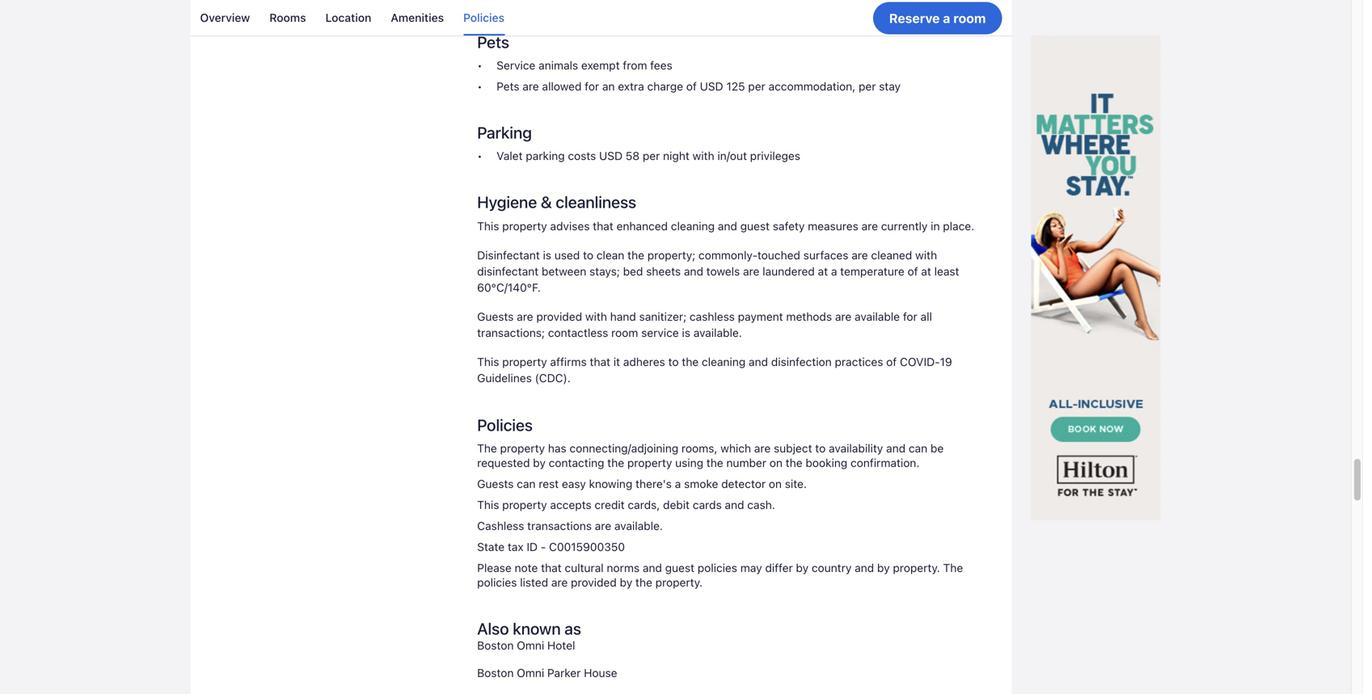 Task type: describe. For each thing, give the bounding box(es) containing it.
are up number
[[754, 442, 771, 455]]

that for advises
[[593, 220, 614, 233]]

to inside disinfectant is used to clean the property; commonly-touched surfaces are cleaned with disinfectant between stays; bed sheets and towels are laundered at a temperature of at least 60°c/140°f.
[[583, 249, 594, 262]]

-
[[541, 541, 546, 554]]

this property affirms that it adheres to the cleaning and disinfection practices of covid-19 guidelines (cdc).
[[477, 356, 952, 385]]

night
[[663, 149, 690, 163]]

provided inside policies the property has connecting/adjoining rooms, which are subject to availability and can be requested by contacting the property using the number on the booking confirmation. guests can rest easy knowing there's a smoke detector on site. this property accepts credit cards, debit cards and cash. cashless transactions are available. state tax id - c0015900350 please note that cultural norms and guest policies may differ by country and by property. the policies listed are provided by the property.
[[571, 576, 617, 590]]

transactions
[[527, 520, 592, 533]]

requested
[[477, 457, 530, 470]]

methods
[[786, 310, 832, 324]]

hotel
[[547, 639, 575, 653]]

which
[[721, 442, 751, 455]]

are right listed
[[551, 576, 568, 590]]

reserve a room button
[[873, 2, 1002, 34]]

also known as
[[477, 620, 581, 639]]

property up there's
[[627, 457, 672, 470]]

0 horizontal spatial the
[[477, 442, 497, 455]]

accepts
[[550, 499, 592, 512]]

temperature
[[840, 265, 905, 278]]

known
[[513, 620, 561, 639]]

policies for policies the property has connecting/adjoining rooms, which are subject to availability and can be requested by contacting the property using the number on the booking confirmation. guests can rest easy knowing there's a smoke detector on site. this property accepts credit cards, debit cards and cash. cashless transactions are available. state tax id - c0015900350 please note that cultural norms and guest policies may differ by country and by property. the policies listed are provided by the property.
[[477, 416, 533, 435]]

be
[[931, 442, 944, 455]]

enhanced
[[617, 220, 668, 233]]

allowed
[[542, 80, 582, 93]]

extra
[[618, 80, 644, 93]]

in
[[931, 220, 940, 233]]

room inside button
[[954, 11, 986, 26]]

touched
[[758, 249, 800, 262]]

available. inside policies the property has connecting/adjoining rooms, which are subject to availability and can be requested by contacting the property using the number on the booking confirmation. guests can rest easy knowing there's a smoke detector on site. this property accepts credit cards, debit cards and cash. cashless transactions are available. state tax id - c0015900350 please note that cultural norms and guest policies may differ by country and by property. the policies listed are provided by the property.
[[614, 520, 663, 533]]

valet parking costs usd 58 per night with in/out privileges
[[497, 149, 801, 163]]

cleanliness
[[556, 193, 636, 212]]

by right differ
[[796, 562, 809, 575]]

omni for parker
[[517, 667, 544, 680]]

1 horizontal spatial property.
[[893, 562, 940, 575]]

charge
[[647, 80, 683, 93]]

a inside policies the property has connecting/adjoining rooms, which are subject to availability and can be requested by contacting the property using the number on the booking confirmation. guests can rest easy knowing there's a smoke detector on site. this property accepts credit cards, debit cards and cash. cashless transactions are available. state tax id - c0015900350 please note that cultural norms and guest policies may differ by country and by property. the policies listed are provided by the property.
[[675, 478, 681, 491]]

bed
[[623, 265, 643, 278]]

hand
[[610, 310, 636, 324]]

connecting/adjoining
[[570, 442, 679, 455]]

cashless
[[477, 520, 524, 533]]

tax
[[508, 541, 524, 554]]

omni for hotel
[[517, 639, 544, 653]]

reserve
[[889, 11, 940, 26]]

to inside the this property affirms that it adheres to the cleaning and disinfection practices of covid-19 guidelines (cdc).
[[668, 356, 679, 369]]

availability
[[829, 442, 883, 455]]

per inside list item
[[643, 149, 660, 163]]

place.
[[943, 220, 975, 233]]

by down norms at the left
[[620, 576, 633, 590]]

please
[[477, 562, 512, 575]]

by up 'rest'
[[533, 457, 546, 470]]

cards
[[693, 499, 722, 512]]

debit
[[663, 499, 690, 512]]

property up requested
[[500, 442, 545, 455]]

with inside guests are provided with hand sanitizer; cashless payment methods are available for all transactions; contactless room service is available.
[[585, 310, 607, 324]]

cards,
[[628, 499, 660, 512]]

costs
[[568, 149, 596, 163]]

guidelines
[[477, 372, 532, 385]]

rest
[[539, 478, 559, 491]]

of inside the this property affirms that it adheres to the cleaning and disinfection practices of covid-19 guidelines (cdc).
[[886, 356, 897, 369]]

policies the property has connecting/adjoining rooms, which are subject to availability and can be requested by contacting the property using the number on the booking confirmation. guests can rest easy knowing there's a smoke detector on site. this property accepts credit cards, debit cards and cash. cashless transactions are available. state tax id - c0015900350 please note that cultural norms and guest policies may differ by country and by property. the policies listed are provided by the property.
[[477, 416, 963, 590]]

it
[[614, 356, 620, 369]]

disinfectant
[[477, 265, 539, 278]]

commonly-
[[699, 249, 758, 262]]

(cdc).
[[535, 372, 571, 385]]

0 vertical spatial policies
[[698, 562, 737, 575]]

advises
[[550, 220, 590, 233]]

for inside guests are provided with hand sanitizer; cashless payment methods are available for all transactions; contactless room service is available.
[[903, 310, 918, 324]]

125
[[726, 80, 745, 93]]

location link
[[326, 0, 371, 36]]

that inside policies the property has connecting/adjoining rooms, which are subject to availability and can be requested by contacting the property using the number on the booking confirmation. guests can rest easy knowing there's a smoke detector on site. this property accepts credit cards, debit cards and cash. cashless transactions are available. state tax id - c0015900350 please note that cultural norms and guest policies may differ by country and by property. the policies listed are provided by the property.
[[541, 562, 562, 575]]

valet
[[497, 149, 523, 163]]

2 horizontal spatial per
[[859, 80, 876, 93]]

1 horizontal spatial guest
[[740, 220, 770, 233]]

pets for pets are allowed for an extra charge of usd 125 per accommodation, per stay
[[497, 80, 520, 93]]

site.
[[785, 478, 807, 491]]

there's
[[636, 478, 672, 491]]

60°c/140°f.
[[477, 281, 541, 294]]

boston omni hotel
[[477, 639, 575, 653]]

amenities link
[[391, 0, 444, 36]]

between
[[542, 265, 587, 278]]

least
[[934, 265, 959, 278]]

has
[[548, 442, 567, 455]]

used
[[555, 249, 580, 262]]

laundered
[[763, 265, 815, 278]]

with inside list item
[[693, 149, 715, 163]]

provided inside guests are provided with hand sanitizer; cashless payment methods are available for all transactions; contactless room service is available.
[[536, 310, 582, 324]]

disinfectant
[[477, 249, 540, 262]]

and down detector
[[725, 499, 744, 512]]

service
[[641, 326, 679, 340]]

this for this property advises that enhanced cleaning and guest safety measures are currently in place.
[[477, 220, 499, 233]]

may
[[741, 562, 762, 575]]

overview
[[200, 11, 250, 24]]

1 vertical spatial the
[[943, 562, 963, 575]]

knowing
[[589, 478, 633, 491]]

stays;
[[590, 265, 620, 278]]

contacting
[[549, 457, 604, 470]]

sheets
[[646, 265, 681, 278]]

surfaces
[[804, 249, 849, 262]]

pets are allowed for an extra charge of usd 125 per accommodation, per stay
[[497, 80, 901, 93]]

hygiene
[[477, 193, 537, 212]]

service
[[497, 59, 536, 72]]

exempt
[[581, 59, 620, 72]]

parking
[[477, 123, 532, 142]]

available
[[855, 310, 900, 324]]

guests are provided with hand sanitizer; cashless payment methods are available for all transactions; contactless room service is available.
[[477, 310, 932, 340]]

measures
[[808, 220, 859, 233]]

1 horizontal spatial can
[[909, 442, 928, 455]]

accommodation,
[[769, 80, 856, 93]]

state
[[477, 541, 505, 554]]

from
[[623, 59, 647, 72]]

list containing service animals exempt from fees
[[477, 58, 993, 94]]

that for affirms
[[590, 356, 611, 369]]

boston omni parker house
[[477, 667, 617, 680]]

for inside list item
[[585, 80, 599, 93]]

all
[[921, 310, 932, 324]]

guests inside policies the property has connecting/adjoining rooms, which are subject to availability and can be requested by contacting the property using the number on the booking confirmation. guests can rest easy knowing there's a smoke detector on site. this property accepts credit cards, debit cards and cash. cashless transactions are available. state tax id - c0015900350 please note that cultural norms and guest policies may differ by country and by property. the policies listed are provided by the property.
[[477, 478, 514, 491]]

clean
[[597, 249, 625, 262]]

boston for boston omni parker house
[[477, 667, 514, 680]]

property;
[[648, 249, 696, 262]]

is inside disinfectant is used to clean the property; commonly-touched surfaces are cleaned with disinfectant between stays; bed sheets and towels are laundered at a temperature of at least 60°c/140°f.
[[543, 249, 551, 262]]



Task type: locate. For each thing, give the bounding box(es) containing it.
guests inside guests are provided with hand sanitizer; cashless payment methods are available for all transactions; contactless room service is available.
[[477, 310, 514, 324]]

boston down boston omni hotel
[[477, 667, 514, 680]]

credit
[[595, 499, 625, 512]]

1 vertical spatial on
[[769, 478, 782, 491]]

the down subject
[[786, 457, 803, 470]]

1 boston from the top
[[477, 639, 514, 653]]

pets up service
[[477, 32, 509, 51]]

using
[[675, 457, 704, 470]]

a inside disinfectant is used to clean the property; commonly-touched surfaces are cleaned with disinfectant between stays; bed sheets and towels are laundered at a temperature of at least 60°c/140°f.
[[831, 265, 837, 278]]

as
[[565, 620, 581, 639]]

and
[[718, 220, 737, 233], [684, 265, 703, 278], [749, 356, 768, 369], [886, 442, 906, 455], [725, 499, 744, 512], [643, 562, 662, 575], [855, 562, 874, 575]]

0 vertical spatial on
[[770, 457, 783, 470]]

list containing overview
[[190, 0, 1012, 36]]

of down cleaned
[[908, 265, 918, 278]]

0 horizontal spatial guest
[[665, 562, 695, 575]]

number
[[727, 457, 767, 470]]

note
[[515, 562, 538, 575]]

and inside the this property affirms that it adheres to the cleaning and disinfection practices of covid-19 guidelines (cdc).
[[749, 356, 768, 369]]

0 horizontal spatial property.
[[656, 576, 703, 590]]

at left least
[[921, 265, 931, 278]]

animals
[[539, 59, 578, 72]]

1 vertical spatial usd
[[599, 149, 623, 163]]

contactless
[[548, 326, 608, 340]]

towels
[[707, 265, 740, 278]]

to inside policies the property has connecting/adjoining rooms, which are subject to availability and can be requested by contacting the property using the number on the booking confirmation. guests can rest easy knowing there's a smoke detector on site. this property accepts credit cards, debit cards and cash. cashless transactions are available. state tax id - c0015900350 please note that cultural norms and guest policies may differ by country and by property. the policies listed are provided by the property.
[[815, 442, 826, 455]]

the inside the this property affirms that it adheres to the cleaning and disinfection practices of covid-19 guidelines (cdc).
[[682, 356, 699, 369]]

this for this property affirms that it adheres to the cleaning and disinfection practices of covid-19 guidelines (cdc).
[[477, 356, 499, 369]]

and inside disinfectant is used to clean the property; commonly-touched surfaces are cleaned with disinfectant between stays; bed sheets and towels are laundered at a temperature of at least 60°c/140°f.
[[684, 265, 703, 278]]

2 horizontal spatial of
[[908, 265, 918, 278]]

1 vertical spatial property.
[[656, 576, 703, 590]]

1 horizontal spatial per
[[748, 80, 766, 93]]

are inside list item
[[523, 80, 539, 93]]

0 vertical spatial boston
[[477, 639, 514, 653]]

property inside the this property affirms that it adheres to the cleaning and disinfection practices of covid-19 guidelines (cdc).
[[502, 356, 547, 369]]

1 horizontal spatial room
[[954, 11, 986, 26]]

1 horizontal spatial a
[[831, 265, 837, 278]]

is
[[543, 249, 551, 262], [682, 326, 691, 340]]

omni down boston omni hotel
[[517, 667, 544, 680]]

are right towels
[[743, 265, 760, 278]]

of inside list item
[[686, 80, 697, 93]]

property down hygiene
[[502, 220, 547, 233]]

the
[[628, 249, 644, 262], [682, 356, 699, 369], [607, 457, 624, 470], [707, 457, 723, 470], [786, 457, 803, 470], [636, 576, 652, 590]]

1 horizontal spatial for
[[903, 310, 918, 324]]

0 horizontal spatial at
[[818, 265, 828, 278]]

0 horizontal spatial of
[[686, 80, 697, 93]]

this down hygiene
[[477, 220, 499, 233]]

2 vertical spatial a
[[675, 478, 681, 491]]

1 vertical spatial boston
[[477, 667, 514, 680]]

provided
[[536, 310, 582, 324], [571, 576, 617, 590]]

pets
[[477, 32, 509, 51], [497, 80, 520, 93]]

available. inside guests are provided with hand sanitizer; cashless payment methods are available for all transactions; contactless room service is available.
[[694, 326, 742, 340]]

1 vertical spatial guests
[[477, 478, 514, 491]]

confirmation.
[[851, 457, 920, 470]]

1 vertical spatial omni
[[517, 667, 544, 680]]

house
[[584, 667, 617, 680]]

policies inside policies the property has connecting/adjoining rooms, which are subject to availability and can be requested by contacting the property using the number on the booking confirmation. guests can rest easy knowing there's a smoke detector on site. this property accepts credit cards, debit cards and cash. cashless transactions are available. state tax id - c0015900350 please note that cultural norms and guest policies may differ by country and by property. the policies listed are provided by the property.
[[477, 416, 533, 435]]

subject
[[774, 442, 812, 455]]

to right used
[[583, 249, 594, 262]]

1 this from the top
[[477, 220, 499, 233]]

0 vertical spatial with
[[693, 149, 715, 163]]

2 horizontal spatial a
[[943, 11, 950, 26]]

and up commonly-
[[718, 220, 737, 233]]

1 vertical spatial policies
[[477, 416, 533, 435]]

1 horizontal spatial usd
[[700, 80, 723, 93]]

1 vertical spatial for
[[903, 310, 918, 324]]

0 vertical spatial is
[[543, 249, 551, 262]]

property up guidelines on the left bottom
[[502, 356, 547, 369]]

are
[[523, 80, 539, 93], [862, 220, 878, 233], [852, 249, 868, 262], [743, 265, 760, 278], [517, 310, 533, 324], [835, 310, 852, 324], [754, 442, 771, 455], [595, 520, 611, 533], [551, 576, 568, 590]]

2 vertical spatial of
[[886, 356, 897, 369]]

1 horizontal spatial with
[[693, 149, 715, 163]]

boston for boston omni hotel
[[477, 639, 514, 653]]

0 horizontal spatial available.
[[614, 520, 663, 533]]

2 this from the top
[[477, 356, 499, 369]]

guest inside policies the property has connecting/adjoining rooms, which are subject to availability and can be requested by contacting the property using the number on the booking confirmation. guests can rest easy knowing there's a smoke detector on site. this property accepts credit cards, debit cards and cash. cashless transactions are available. state tax id - c0015900350 please note that cultural norms and guest policies may differ by country and by property. the policies listed are provided by the property.
[[665, 562, 695, 575]]

an
[[602, 80, 615, 93]]

policies
[[698, 562, 737, 575], [477, 576, 517, 590]]

a down surfaces at the right of page
[[831, 265, 837, 278]]

1 guests from the top
[[477, 310, 514, 324]]

to right adheres
[[668, 356, 679, 369]]

1 vertical spatial list
[[477, 58, 993, 94]]

0 vertical spatial for
[[585, 80, 599, 93]]

available. down cards,
[[614, 520, 663, 533]]

parking
[[526, 149, 565, 163]]

policies up requested
[[477, 416, 533, 435]]

on
[[770, 457, 783, 470], [769, 478, 782, 491]]

pets for pets
[[477, 32, 509, 51]]

c0015900350
[[549, 541, 625, 554]]

valet parking costs usd 58 per night with in/out privileges list item
[[477, 149, 993, 163]]

are left currently
[[862, 220, 878, 233]]

1 horizontal spatial policies
[[698, 562, 737, 575]]

are down credit
[[595, 520, 611, 533]]

pets inside list item
[[497, 80, 520, 93]]

and up confirmation.
[[886, 442, 906, 455]]

currently
[[881, 220, 928, 233]]

are down service
[[523, 80, 539, 93]]

cleaning inside the this property affirms that it adheres to the cleaning and disinfection practices of covid-19 guidelines (cdc).
[[702, 356, 746, 369]]

rooms link
[[270, 0, 306, 36]]

1 at from the left
[[818, 265, 828, 278]]

2 guests from the top
[[477, 478, 514, 491]]

usd inside list item
[[700, 80, 723, 93]]

property.
[[893, 562, 940, 575], [656, 576, 703, 590]]

location
[[326, 11, 371, 24]]

overview link
[[200, 0, 250, 36]]

id
[[527, 541, 538, 554]]

can left be
[[909, 442, 928, 455]]

disinfectant is used to clean the property; commonly-touched surfaces are cleaned with disinfectant between stays; bed sheets and towels are laundered at a temperature of at least 60°c/140°f.
[[477, 249, 959, 294]]

for
[[585, 80, 599, 93], [903, 310, 918, 324]]

cleaning down guests are provided with hand sanitizer; cashless payment methods are available for all transactions; contactless room service is available.
[[702, 356, 746, 369]]

1 horizontal spatial the
[[943, 562, 963, 575]]

country
[[812, 562, 852, 575]]

0 vertical spatial guest
[[740, 220, 770, 233]]

usd
[[700, 80, 723, 93], [599, 149, 623, 163]]

1 horizontal spatial is
[[682, 326, 691, 340]]

1 vertical spatial cleaning
[[702, 356, 746, 369]]

transactions;
[[477, 326, 545, 340]]

is inside guests are provided with hand sanitizer; cashless payment methods are available for all transactions; contactless room service is available.
[[682, 326, 691, 340]]

0 horizontal spatial policies
[[477, 576, 517, 590]]

the inside disinfectant is used to clean the property; commonly-touched surfaces are cleaned with disinfectant between stays; bed sheets and towels are laundered at a temperature of at least 60°c/140°f.
[[628, 249, 644, 262]]

0 horizontal spatial per
[[643, 149, 660, 163]]

the up bed in the top of the page
[[628, 249, 644, 262]]

for left all
[[903, 310, 918, 324]]

property
[[502, 220, 547, 233], [502, 356, 547, 369], [500, 442, 545, 455], [627, 457, 672, 470], [502, 499, 547, 512]]

to up booking
[[815, 442, 826, 455]]

0 vertical spatial provided
[[536, 310, 582, 324]]

boston
[[477, 639, 514, 653], [477, 667, 514, 680]]

cleaning up property;
[[671, 220, 715, 233]]

per left stay
[[859, 80, 876, 93]]

payment
[[738, 310, 783, 324]]

affirms
[[550, 356, 587, 369]]

and down property;
[[684, 265, 703, 278]]

1 horizontal spatial at
[[921, 265, 931, 278]]

a right reserve
[[943, 11, 950, 26]]

are left available
[[835, 310, 852, 324]]

the
[[477, 442, 497, 455], [943, 562, 963, 575]]

the down norms at the left
[[636, 576, 652, 590]]

can
[[909, 442, 928, 455], [517, 478, 536, 491]]

2 omni from the top
[[517, 667, 544, 680]]

adheres
[[623, 356, 665, 369]]

provided up 'contactless'
[[536, 310, 582, 324]]

can left 'rest'
[[517, 478, 536, 491]]

parker
[[547, 667, 581, 680]]

detector
[[721, 478, 766, 491]]

0 horizontal spatial to
[[583, 249, 594, 262]]

guest
[[740, 220, 770, 233], [665, 562, 695, 575]]

a inside button
[[943, 11, 950, 26]]

0 vertical spatial usd
[[700, 80, 723, 93]]

1 vertical spatial with
[[915, 249, 937, 262]]

usd inside list item
[[599, 149, 623, 163]]

with up 'contactless'
[[585, 310, 607, 324]]

at down surfaces at the right of page
[[818, 265, 828, 278]]

policies up service
[[463, 11, 505, 24]]

3 this from the top
[[477, 499, 499, 512]]

room inside guests are provided with hand sanitizer; cashless payment methods are available for all transactions; contactless room service is available.
[[611, 326, 638, 340]]

0 vertical spatial policies
[[463, 11, 505, 24]]

on down subject
[[770, 457, 783, 470]]

with right the night
[[693, 149, 715, 163]]

provided down cultural
[[571, 576, 617, 590]]

hygiene & cleanliness
[[477, 193, 636, 212]]

list
[[190, 0, 1012, 36], [477, 58, 993, 94]]

easy
[[562, 478, 586, 491]]

that inside the this property affirms that it adheres to the cleaning and disinfection practices of covid-19 guidelines (cdc).
[[590, 356, 611, 369]]

fees
[[650, 59, 673, 72]]

1 vertical spatial of
[[908, 265, 918, 278]]

1 vertical spatial policies
[[477, 576, 517, 590]]

service animals exempt from fees list item
[[477, 58, 993, 73]]

of right charge
[[686, 80, 697, 93]]

boston down also
[[477, 639, 514, 653]]

and left disinfection
[[749, 356, 768, 369]]

2 boston from the top
[[477, 667, 514, 680]]

property up cashless
[[502, 499, 547, 512]]

with up least
[[915, 249, 937, 262]]

omni down the also known as
[[517, 639, 544, 653]]

0 vertical spatial list
[[190, 0, 1012, 36]]

1 vertical spatial guest
[[665, 562, 695, 575]]

1 horizontal spatial to
[[668, 356, 679, 369]]

guests up transactions;
[[477, 310, 514, 324]]

0 horizontal spatial is
[[543, 249, 551, 262]]

policies for policies
[[463, 11, 505, 24]]

amenities
[[391, 11, 444, 24]]

0 horizontal spatial room
[[611, 326, 638, 340]]

and right norms at the left
[[643, 562, 662, 575]]

with inside disinfectant is used to clean the property; commonly-touched surfaces are cleaned with disinfectant between stays; bed sheets and towels are laundered at a temperature of at least 60°c/140°f.
[[915, 249, 937, 262]]

1 horizontal spatial available.
[[694, 326, 742, 340]]

1 vertical spatial is
[[682, 326, 691, 340]]

are up temperature
[[852, 249, 868, 262]]

room down hand
[[611, 326, 638, 340]]

2 horizontal spatial to
[[815, 442, 826, 455]]

pets are allowed for an extra charge of usd 125 per accommodation, per stay list item
[[477, 79, 993, 94]]

and right country at the right bottom of the page
[[855, 562, 874, 575]]

also
[[477, 620, 509, 639]]

1 omni from the top
[[517, 639, 544, 653]]

this up cashless
[[477, 499, 499, 512]]

2 vertical spatial with
[[585, 310, 607, 324]]

usd left 125
[[700, 80, 723, 93]]

2 vertical spatial to
[[815, 442, 826, 455]]

this up guidelines on the left bottom
[[477, 356, 499, 369]]

pets down service
[[497, 80, 520, 93]]

0 horizontal spatial a
[[675, 478, 681, 491]]

1 vertical spatial provided
[[571, 576, 617, 590]]

smoke
[[684, 478, 718, 491]]

for left an
[[585, 80, 599, 93]]

omni
[[517, 639, 544, 653], [517, 667, 544, 680]]

0 vertical spatial this
[[477, 220, 499, 233]]

0 horizontal spatial with
[[585, 310, 607, 324]]

1 vertical spatial this
[[477, 356, 499, 369]]

0 horizontal spatial usd
[[599, 149, 623, 163]]

is left used
[[543, 249, 551, 262]]

0 vertical spatial the
[[477, 442, 497, 455]]

policies
[[463, 11, 505, 24], [477, 416, 533, 435]]

stay
[[879, 80, 901, 93]]

of left covid-
[[886, 356, 897, 369]]

0 vertical spatial of
[[686, 80, 697, 93]]

this inside the this property affirms that it adheres to the cleaning and disinfection practices of covid-19 guidelines (cdc).
[[477, 356, 499, 369]]

0 vertical spatial guests
[[477, 310, 514, 324]]

usd left '58'
[[599, 149, 623, 163]]

that down cleanliness
[[593, 220, 614, 233]]

0 horizontal spatial can
[[517, 478, 536, 491]]

booking
[[806, 457, 848, 470]]

is right service on the top left
[[682, 326, 691, 340]]

per right 125
[[748, 80, 766, 93]]

0 vertical spatial a
[[943, 11, 950, 26]]

1 vertical spatial available.
[[614, 520, 663, 533]]

cash.
[[747, 499, 775, 512]]

guest left safety
[[740, 220, 770, 233]]

that left it at the left bottom
[[590, 356, 611, 369]]

differ
[[765, 562, 793, 575]]

0 vertical spatial to
[[583, 249, 594, 262]]

1 vertical spatial to
[[668, 356, 679, 369]]

of inside disinfectant is used to clean the property; commonly-touched surfaces are cleaned with disinfectant between stays; bed sheets and towels are laundered at a temperature of at least 60°c/140°f.
[[908, 265, 918, 278]]

cleaned
[[871, 249, 912, 262]]

2 vertical spatial this
[[477, 499, 499, 512]]

1 vertical spatial a
[[831, 265, 837, 278]]

practices
[[835, 356, 883, 369]]

0 vertical spatial omni
[[517, 639, 544, 653]]

policies left the may
[[698, 562, 737, 575]]

are up transactions;
[[517, 310, 533, 324]]

this inside policies the property has connecting/adjoining rooms, which are subject to availability and can be requested by contacting the property using the number on the booking confirmation. guests can rest easy knowing there's a smoke detector on site. this property accepts credit cards, debit cards and cash. cashless transactions are available. state tax id - c0015900350 please note that cultural norms and guest policies may differ by country and by property. the policies listed are provided by the property.
[[477, 499, 499, 512]]

available.
[[694, 326, 742, 340], [614, 520, 663, 533]]

per right '58'
[[643, 149, 660, 163]]

the down connecting/adjoining
[[607, 457, 624, 470]]

2 horizontal spatial with
[[915, 249, 937, 262]]

of
[[686, 80, 697, 93], [908, 265, 918, 278], [886, 356, 897, 369]]

cultural
[[565, 562, 604, 575]]

0 vertical spatial pets
[[477, 32, 509, 51]]

0 vertical spatial room
[[954, 11, 986, 26]]

that down -
[[541, 562, 562, 575]]

this property advises that enhanced cleaning and guest safety measures are currently in place.
[[477, 220, 975, 233]]

by
[[533, 457, 546, 470], [796, 562, 809, 575], [877, 562, 890, 575], [620, 576, 633, 590]]

0 vertical spatial available.
[[694, 326, 742, 340]]

room right reserve
[[954, 11, 986, 26]]

policies down please
[[477, 576, 517, 590]]

1 vertical spatial pets
[[497, 80, 520, 93]]

0 horizontal spatial for
[[585, 80, 599, 93]]

0 vertical spatial cleaning
[[671, 220, 715, 233]]

on left site.
[[769, 478, 782, 491]]

the down guests are provided with hand sanitizer; cashless payment methods are available for all transactions; contactless room service is available.
[[682, 356, 699, 369]]

1 vertical spatial that
[[590, 356, 611, 369]]

the down rooms,
[[707, 457, 723, 470]]

a up debit
[[675, 478, 681, 491]]

reserve a room
[[889, 11, 986, 26]]

2 vertical spatial that
[[541, 562, 562, 575]]

1 horizontal spatial of
[[886, 356, 897, 369]]

guest right norms at the left
[[665, 562, 695, 575]]

in/out
[[718, 149, 747, 163]]

0 vertical spatial property.
[[893, 562, 940, 575]]

0 vertical spatial that
[[593, 220, 614, 233]]

1 vertical spatial can
[[517, 478, 536, 491]]

guests down requested
[[477, 478, 514, 491]]

19
[[940, 356, 952, 369]]

0 vertical spatial can
[[909, 442, 928, 455]]

2 at from the left
[[921, 265, 931, 278]]

1 vertical spatial room
[[611, 326, 638, 340]]

by right country at the right bottom of the page
[[877, 562, 890, 575]]

available. down cashless at the top right
[[694, 326, 742, 340]]



Task type: vqa. For each thing, say whether or not it's contained in the screenshot.
secure to the right
no



